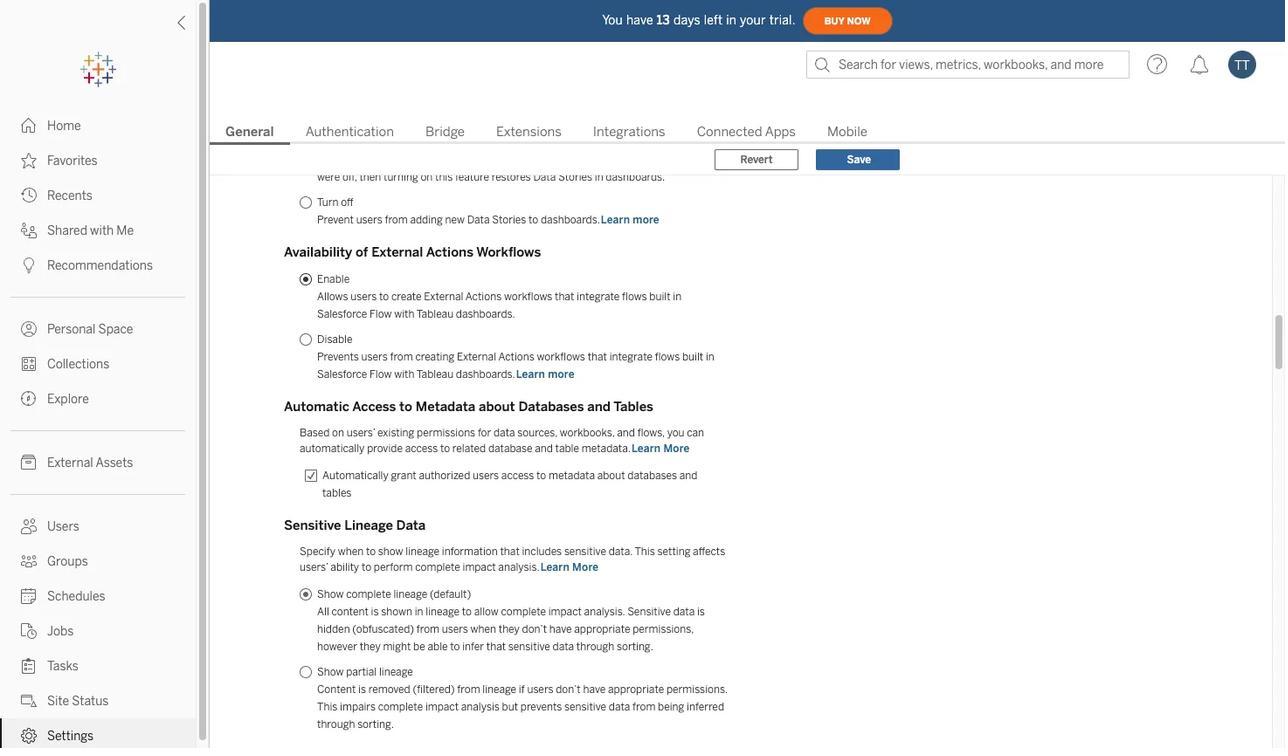 Task type: vqa. For each thing, say whether or not it's contained in the screenshot.
Requested
no



Task type: describe. For each thing, give the bounding box(es) containing it.
external right the of
[[372, 245, 423, 260]]

mobile
[[828, 124, 868, 140]]

to inside turn off prevent users from adding new data stories to dashboards. learn more
[[529, 214, 539, 226]]

add
[[529, 136, 547, 149]]

automatic
[[284, 399, 349, 415]]

have inside show complete lineage (default) all content is shown in lineage to allow complete impact analysis. sensitive data is hidden (obfuscated) from users when they don't have appropriate permissions, however they might be able to infer that sensitive data through sorting.
[[549, 624, 572, 636]]

integrations
[[593, 124, 666, 140]]

salesforce inside enable allows users to create external actions workflows that integrate flows built in salesforce flow with tableau dashboards.
[[317, 309, 367, 321]]

tasks link
[[0, 649, 196, 684]]

lineage up removed
[[379, 667, 413, 679]]

assets
[[96, 456, 133, 471]]

create
[[392, 291, 422, 303]]

1 horizontal spatial is
[[371, 607, 379, 619]]

data right add
[[549, 136, 572, 149]]

access inside based on users' existing permissions for data sources, workbooks, and flows, you can automatically provide access to related database and table metadata.
[[405, 443, 438, 455]]

disable
[[317, 334, 353, 346]]

based on users' existing permissions for data sources, workbooks, and flows, you can automatically provide access to related database and table metadata.
[[300, 427, 704, 455]]

to inside automatically grant authorized users access to metadata about databases and tables
[[537, 470, 546, 482]]

built inside prevents users from creating external actions workflows that integrate flows built in salesforce flow with tableau dashboards.
[[683, 351, 704, 364]]

learn more link for sensitive lineage data
[[540, 561, 600, 575]]

by text only_f5he34f image for recents
[[21, 188, 37, 204]]

access
[[352, 399, 396, 415]]

tables
[[322, 488, 352, 500]]

but
[[502, 702, 518, 714]]

jobs link
[[0, 614, 196, 649]]

recommendations link
[[0, 248, 196, 283]]

dashboards. inside prevents users from creating external actions workflows that integrate flows built in salesforce flow with tableau dashboards.
[[456, 369, 515, 381]]

favorites link
[[0, 143, 196, 178]]

sensitive inside show complete lineage (default) all content is shown in lineage to allow complete impact analysis. sensitive data is hidden (obfuscated) from users when they don't have appropriate permissions, however they might be able to infer that sensitive data through sorting.
[[508, 641, 550, 654]]

perform
[[374, 562, 413, 574]]

sensitive inside show complete lineage (default) all content is shown in lineage to allow complete impact analysis. sensitive data is hidden (obfuscated) from users when they don't have appropriate permissions, however they might be able to infer that sensitive data through sorting.
[[628, 607, 671, 619]]

specify
[[300, 546, 336, 558]]

complete inside show partial lineage content is removed (filtered) from lineage if users don't have appropriate permissions. this impairs complete impact analysis but prevents sensitive data from being inferred through sorting.
[[378, 702, 423, 714]]

by text only_f5he34f image for explore
[[21, 392, 37, 407]]

built inside enable allows users to create external actions workflows that integrate flows built in salesforce flow with tableau dashboards.
[[650, 291, 671, 303]]

to left show
[[366, 546, 376, 558]]

to right able
[[450, 641, 460, 654]]

by text only_f5he34f image for jobs
[[21, 624, 37, 640]]

this inside specify when to show lineage information that includes sensitive data. this setting affects users' ability to perform complete impact analysis.
[[635, 546, 655, 558]]

dashboards. inside turn off prevent users from adding new data stories to dashboards. learn more
[[541, 214, 600, 226]]

with inside prevents users from creating external actions workflows that integrate flows built in salesforce flow with tableau dashboards.
[[394, 369, 415, 381]]

settings
[[47, 730, 94, 745]]

about inside automatically grant authorized users access to metadata about databases and tables
[[598, 470, 625, 482]]

more inside turn off prevent users from adding new data stories to dashboards. learn more
[[633, 214, 660, 226]]

creating
[[415, 351, 455, 364]]

schedules link
[[0, 579, 196, 614]]

(obfuscated)
[[352, 624, 414, 636]]

appropriate inside show partial lineage content is removed (filtered) from lineage if users don't have appropriate permissions. this impairs complete impact analysis but prevents sensitive data from being inferred through sorting.
[[608, 684, 664, 697]]

being
[[658, 702, 685, 714]]

shared
[[47, 224, 87, 239]]

that inside specify when to show lineage information that includes sensitive data. this setting affects users' ability to perform complete impact analysis.
[[500, 546, 520, 558]]

shared with me link
[[0, 213, 196, 248]]

automatically
[[322, 470, 389, 482]]

learn more link for prevent users from adding new data stories to dashboards.
[[600, 213, 661, 227]]

cloud.
[[617, 154, 647, 166]]

with inside main navigation. press the up and down arrow keys to access links. element
[[90, 224, 114, 239]]

metadata
[[549, 470, 595, 482]]

by text only_f5he34f image for schedules
[[21, 589, 37, 605]]

through inside show complete lineage (default) all content is shown in lineage to allow complete impact analysis. sensitive data is hidden (obfuscated) from users when they don't have appropriate permissions, however they might be able to infer that sensitive data through sorting.
[[577, 641, 615, 654]]

dashboards. down cloud.
[[606, 171, 665, 184]]

apps
[[765, 124, 796, 140]]

learn more
[[516, 369, 575, 381]]

and down "sources,"
[[535, 443, 553, 455]]

of
[[356, 245, 368, 260]]

integrate inside enable allows users to create external actions workflows that integrate flows built in salesforce flow with tableau dashboards.
[[577, 291, 620, 303]]

users inside enable allows users to create external actions workflows that integrate flows built in salesforce flow with tableau dashboards.
[[351, 291, 377, 303]]

lineage inside specify when to show lineage information that includes sensitive data. this setting affects users' ability to perform complete impact analysis.
[[406, 546, 440, 558]]

off
[[341, 197, 354, 209]]

workflows inside prevents users from creating external actions workflows that integrate flows built in salesforce flow with tableau dashboards.
[[537, 351, 585, 364]]

users inside show complete lineage (default) all content is shown in lineage to allow complete impact analysis. sensitive data is hidden (obfuscated) from users when they don't have appropriate permissions, however they might be able to infer that sensitive data through sorting.
[[442, 624, 468, 636]]

trial.
[[770, 13, 796, 28]]

existing
[[378, 427, 415, 440]]

associated
[[438, 154, 490, 166]]

turn off prevent users from adding new data stories to dashboards. learn more
[[317, 197, 660, 226]]

Search for views, metrics, workbooks, and more text field
[[807, 51, 1130, 79]]

impact for analysis.
[[463, 562, 496, 574]]

from inside turn off prevent users from adding new data stories to dashboards. learn more
[[385, 214, 408, 226]]

have inside show partial lineage content is removed (filtered) from lineage if users don't have appropriate permissions. this impairs complete impact analysis but prevents sensitive data from being inferred through sorting.
[[583, 684, 606, 697]]

by text only_f5he34f image for collections
[[21, 357, 37, 372]]

users' inside based on users' existing permissions for data sources, workbooks, and flows, you can automatically provide access to related database and table metadata.
[[347, 427, 375, 440]]

explore
[[47, 392, 89, 407]]

and left flows,
[[617, 427, 635, 440]]

show partial lineage content is removed (filtered) from lineage if users don't have appropriate permissions. this impairs complete impact analysis but prevents sensitive data from being inferred through sorting.
[[317, 667, 728, 732]]

lineage up but
[[483, 684, 517, 697]]

by text only_f5he34f image for favorites
[[21, 153, 37, 169]]

from up analysis
[[457, 684, 480, 697]]

now
[[847, 15, 871, 27]]

your
[[740, 13, 766, 28]]

for
[[478, 427, 491, 440]]

flow inside prevents users from creating external actions workflows that integrate flows built in salesforce flow with tableau dashboards.
[[370, 369, 392, 381]]

you have 13 days left in your trial.
[[603, 13, 796, 28]]

show for show partial lineage content is removed (filtered) from lineage if users don't have appropriate permissions. this impairs complete impact analysis but prevents sensitive data from being inferred through sorting.
[[317, 667, 344, 679]]

permissions.
[[667, 684, 728, 697]]

groups
[[47, 555, 88, 570]]

explore link
[[0, 382, 196, 417]]

data right restores
[[533, 171, 556, 184]]

appropriate inside show complete lineage (default) all content is shown in lineage to allow complete impact analysis. sensitive data is hidden (obfuscated) from users when they don't have appropriate permissions, however they might be able to infer that sensitive data through sorting.
[[574, 624, 631, 636]]

however
[[317, 641, 357, 654]]

(default)
[[430, 589, 471, 601]]

more for sensitive lineage data
[[573, 562, 599, 574]]

users inside show partial lineage content is removed (filtered) from lineage if users don't have appropriate permissions. this impairs complete impact analysis but prevents sensitive data from being inferred through sorting.
[[527, 684, 554, 697]]

adding
[[410, 214, 443, 226]]

impact inside show complete lineage (default) all content is shown in lineage to allow complete impact analysis. sensitive data is hidden (obfuscated) from users when they don't have appropriate permissions, however they might be able to infer that sensitive data through sorting.
[[549, 607, 582, 619]]

favorites
[[47, 154, 98, 169]]

integrate inside prevents users from creating external actions workflows that integrate flows built in salesforce flow with tableau dashboards.
[[610, 351, 653, 364]]

data inside show partial lineage content is removed (filtered) from lineage if users don't have appropriate permissions. this impairs complete impact analysis but prevents sensitive data from being inferred through sorting.
[[609, 702, 630, 714]]

with inside allow users with appropriate permissions to add data stories to dashboards. to write stories, tableau sends all associated workbook data to tableau cloud. if data stories were off, then turning on this feature restores data stories in dashboards.
[[374, 136, 394, 149]]

schedules
[[47, 590, 105, 605]]

in inside prevents users from creating external actions workflows that integrate flows built in salesforce flow with tableau dashboards.
[[706, 351, 715, 364]]

on inside based on users' existing permissions for data sources, workbooks, and flows, you can automatically provide access to related database and table metadata.
[[332, 427, 344, 440]]

analysis
[[461, 702, 500, 714]]

external inside enable allows users to create external actions workflows that integrate flows built in salesforce flow with tableau dashboards.
[[424, 291, 464, 303]]

affects
[[693, 546, 726, 558]]

tableau left cloud.
[[577, 154, 614, 166]]

to inside enable allows users to create external actions workflows that integrate flows built in salesforce flow with tableau dashboards.
[[379, 291, 389, 303]]

actions inside prevents users from creating external actions workflows that integrate flows built in salesforce flow with tableau dashboards.
[[498, 351, 535, 364]]

workflows inside enable allows users to create external actions workflows that integrate flows built in salesforce flow with tableau dashboards.
[[504, 291, 553, 303]]

analysis. inside show complete lineage (default) all content is shown in lineage to allow complete impact analysis. sensitive data is hidden (obfuscated) from users when they don't have appropriate permissions, however they might be able to infer that sensitive data through sorting.
[[584, 607, 625, 619]]

data up show
[[396, 518, 426, 534]]

to up existing
[[399, 399, 413, 415]]

flows inside enable allows users to create external actions workflows that integrate flows built in salesforce flow with tableau dashboards.
[[622, 291, 647, 303]]

personal space link
[[0, 312, 196, 347]]

partial
[[346, 667, 377, 679]]

to left allow
[[462, 607, 472, 619]]

lineage up shown
[[394, 589, 428, 601]]

authorized
[[419, 470, 470, 482]]

this inside show partial lineage content is removed (filtered) from lineage if users don't have appropriate permissions. this impairs complete impact analysis but prevents sensitive data from being inferred through sorting.
[[317, 702, 338, 714]]

allow users with appropriate permissions to add data stories to dashboards. to write stories, tableau sends all associated workbook data to tableau cloud. if data stories were off, then turning on this feature restores data stories in dashboards.
[[317, 136, 721, 184]]

groups link
[[0, 544, 196, 579]]

information
[[442, 546, 498, 558]]

were
[[317, 171, 340, 184]]

don't inside show complete lineage (default) all content is shown in lineage to allow complete impact analysis. sensitive data is hidden (obfuscated) from users when they don't have appropriate permissions, however they might be able to infer that sensitive data through sorting.
[[522, 624, 547, 636]]

allow
[[317, 136, 343, 149]]

impact for analysis
[[426, 702, 459, 714]]

0 horizontal spatial about
[[479, 399, 515, 415]]

home link
[[0, 108, 196, 143]]

revert
[[741, 154, 773, 166]]

sensitive lineage data
[[284, 518, 426, 534]]

personal
[[47, 322, 96, 337]]

0 vertical spatial sensitive
[[284, 518, 341, 534]]

recommendations
[[47, 259, 153, 274]]

1 horizontal spatial they
[[499, 624, 520, 636]]

tableau inside prevents users from creating external actions workflows that integrate flows built in salesforce flow with tableau dashboards.
[[417, 369, 454, 381]]

external assets
[[47, 456, 133, 471]]

from left being
[[633, 702, 656, 714]]

by text only_f5he34f image for recommendations
[[21, 258, 37, 274]]

to left add
[[516, 136, 526, 149]]

2 horizontal spatial is
[[697, 607, 705, 619]]

status
[[72, 695, 109, 710]]

and inside automatically grant authorized users access to metadata about databases and tables
[[680, 470, 698, 482]]

impairs
[[340, 702, 376, 714]]

learn down includes at the left bottom of page
[[541, 562, 570, 574]]

in inside allow users with appropriate permissions to add data stories to dashboards. to write stories, tableau sends all associated workbook data to tableau cloud. if data stories were off, then turning on this feature restores data stories in dashboards.
[[595, 171, 604, 184]]

appropriate inside allow users with appropriate permissions to add data stories to dashboards. to write stories, tableau sends all associated workbook data to tableau cloud. if data stories were off, then turning on this feature restores data stories in dashboards.
[[397, 136, 453, 149]]

site
[[47, 695, 69, 710]]

inferred
[[687, 702, 725, 714]]

lineage down (default)
[[426, 607, 460, 619]]

show complete lineage (default) all content is shown in lineage to allow complete impact analysis. sensitive data is hidden (obfuscated) from users when they don't have appropriate permissions, however they might be able to infer that sensitive data through sorting.
[[317, 589, 705, 654]]

0 horizontal spatial they
[[360, 641, 381, 654]]

if
[[519, 684, 525, 697]]

tableau up then
[[354, 154, 391, 166]]

write
[[697, 136, 721, 149]]

to inside based on users' existing permissions for data sources, workbooks, and flows, you can automatically provide access to related database and table metadata.
[[440, 443, 450, 455]]

users' inside specify when to show lineage information that includes sensitive data. this setting affects users' ability to perform complete impact analysis.
[[300, 562, 328, 574]]

enable allows users to create external actions workflows that integrate flows built in salesforce flow with tableau dashboards.
[[317, 274, 682, 321]]

sensitive inside show partial lineage content is removed (filtered) from lineage if users don't have appropriate permissions. this impairs complete impact analysis but prevents sensitive data from being inferred through sorting.
[[565, 702, 607, 714]]

permissions for related
[[417, 427, 476, 440]]

to right ability on the left bottom
[[362, 562, 372, 574]]

in inside enable allows users to create external actions workflows that integrate flows built in salesforce flow with tableau dashboards.
[[673, 291, 682, 303]]

don't inside show partial lineage content is removed (filtered) from lineage if users don't have appropriate permissions. this impairs complete impact analysis but prevents sensitive data from being inferred through sorting.
[[556, 684, 581, 697]]

database
[[488, 443, 533, 455]]

that inside enable allows users to create external actions workflows that integrate flows built in salesforce flow with tableau dashboards.
[[555, 291, 574, 303]]

authentication
[[306, 124, 394, 140]]

workflows
[[477, 245, 541, 260]]

is inside show partial lineage content is removed (filtered) from lineage if users don't have appropriate permissions. this impairs complete impact analysis but prevents sensitive data from being inferred through sorting.
[[358, 684, 366, 697]]

allows
[[317, 291, 348, 303]]

to right workbook at the top left of page
[[565, 154, 575, 166]]

general
[[225, 124, 274, 140]]

to
[[684, 136, 695, 149]]

analysis. inside specify when to show lineage information that includes sensitive data. this setting affects users' ability to perform complete impact analysis.
[[498, 562, 540, 574]]

prevents
[[521, 702, 562, 714]]

by text only_f5he34f image for tasks
[[21, 659, 37, 675]]

users inside automatically grant authorized users access to metadata about databases and tables
[[473, 470, 499, 482]]

sensitive inside specify when to show lineage information that includes sensitive data. this setting affects users' ability to perform complete impact analysis.
[[564, 546, 606, 558]]

dashboards. up if
[[623, 136, 682, 149]]

enable
[[317, 274, 350, 286]]

data right if
[[659, 154, 681, 166]]

prevents
[[317, 351, 359, 364]]

learn more link for automatic access to metadata about databases and tables
[[631, 442, 691, 456]]



Task type: locate. For each thing, give the bounding box(es) containing it.
1 vertical spatial analysis.
[[584, 607, 625, 619]]

0 vertical spatial learn more link
[[600, 213, 661, 227]]

permissions
[[455, 136, 514, 149], [417, 427, 476, 440]]

1 vertical spatial more
[[573, 562, 599, 574]]

restores
[[492, 171, 531, 184]]

infer
[[463, 641, 484, 654]]

1 vertical spatial have
[[549, 624, 572, 636]]

by text only_f5he34f image for home
[[21, 118, 37, 134]]

0 horizontal spatial flows
[[622, 291, 647, 303]]

impact
[[463, 562, 496, 574], [549, 607, 582, 619], [426, 702, 459, 714]]

specify when to show lineage information that includes sensitive data. this setting affects users' ability to perform complete impact analysis.
[[300, 546, 726, 574]]

dashboards.
[[623, 136, 682, 149], [606, 171, 665, 184], [541, 214, 600, 226], [456, 309, 515, 321], [456, 369, 515, 381]]

0 vertical spatial workflows
[[504, 291, 553, 303]]

2 vertical spatial impact
[[426, 702, 459, 714]]

main content containing general
[[210, 87, 1286, 749]]

flows,
[[638, 427, 665, 440]]

data
[[542, 154, 563, 166], [494, 427, 515, 440], [674, 607, 695, 619], [553, 641, 574, 654], [609, 702, 630, 714]]

0 vertical spatial flow
[[370, 309, 392, 321]]

data left being
[[609, 702, 630, 714]]

4 by text only_f5he34f image from the top
[[21, 223, 37, 239]]

impact down includes at the left bottom of page
[[549, 607, 582, 619]]

by text only_f5he34f image inside jobs link
[[21, 624, 37, 640]]

0 vertical spatial access
[[405, 443, 438, 455]]

turn
[[317, 197, 339, 209]]

appropriate up the all
[[397, 136, 453, 149]]

6 by text only_f5he34f image from the top
[[21, 357, 37, 372]]

by text only_f5he34f image
[[21, 258, 37, 274], [21, 392, 37, 407], [21, 554, 37, 570], [21, 624, 37, 640], [21, 729, 37, 745]]

access
[[405, 443, 438, 455], [501, 470, 534, 482]]

1 vertical spatial access
[[501, 470, 534, 482]]

all
[[317, 607, 329, 619]]

show up all
[[317, 589, 344, 601]]

0 vertical spatial actions
[[426, 245, 474, 260]]

users' down specify on the left bottom of the page
[[300, 562, 328, 574]]

navigation containing general
[[210, 119, 1286, 145]]

actions inside enable allows users to create external actions workflows that integrate flows built in salesforce flow with tableau dashboards.
[[466, 291, 502, 303]]

content
[[317, 684, 356, 697]]

1 horizontal spatial when
[[471, 624, 496, 636]]

2 vertical spatial actions
[[498, 351, 535, 364]]

stories inside turn off prevent users from adding new data stories to dashboards. learn more
[[492, 214, 526, 226]]

by text only_f5he34f image for site status
[[21, 694, 37, 710]]

1 vertical spatial when
[[471, 624, 496, 636]]

learn down cloud.
[[601, 214, 630, 226]]

permissions for associated
[[455, 136, 514, 149]]

0 vertical spatial through
[[577, 641, 615, 654]]

1 horizontal spatial built
[[683, 351, 704, 364]]

1 horizontal spatial learn more
[[632, 443, 690, 455]]

2 by text only_f5he34f image from the top
[[21, 392, 37, 407]]

workflows up the learn more
[[537, 351, 585, 364]]

0 vertical spatial learn more link
[[631, 442, 691, 456]]

0 horizontal spatial more
[[573, 562, 599, 574]]

can
[[687, 427, 704, 440]]

collections link
[[0, 347, 196, 382]]

more
[[664, 443, 690, 455], [573, 562, 599, 574]]

1 horizontal spatial sensitive
[[628, 607, 671, 619]]

from up be
[[417, 624, 440, 636]]

don't up if
[[522, 624, 547, 636]]

0 vertical spatial integrate
[[577, 291, 620, 303]]

3 by text only_f5he34f image from the top
[[21, 188, 37, 204]]

show up content
[[317, 667, 344, 679]]

main content
[[210, 87, 1286, 749]]

permissions inside allow users with appropriate permissions to add data stories to dashboards. to write stories, tableau sends all associated workbook data to tableau cloud. if data stories were off, then turning on this feature restores data stories in dashboards.
[[455, 136, 514, 149]]

11 by text only_f5he34f image from the top
[[21, 694, 37, 710]]

0 horizontal spatial is
[[358, 684, 366, 697]]

users
[[345, 136, 372, 149], [356, 214, 383, 226], [351, 291, 377, 303], [361, 351, 388, 364], [473, 470, 499, 482], [442, 624, 468, 636], [527, 684, 554, 697]]

by text only_f5he34f image for settings
[[21, 729, 37, 745]]

by text only_f5he34f image left recents
[[21, 188, 37, 204]]

external inside prevents users from creating external actions workflows that integrate flows built in salesforce flow with tableau dashboards.
[[457, 351, 496, 364]]

that up workbooks, at left
[[588, 351, 607, 364]]

data up permissions,
[[674, 607, 695, 619]]

data inside allow users with appropriate permissions to add data stories to dashboards. to write stories, tableau sends all associated workbook data to tableau cloud. if data stories were off, then turning on this feature restores data stories in dashboards.
[[542, 154, 563, 166]]

tableau down creating
[[417, 369, 454, 381]]

tableau inside enable allows users to create external actions workflows that integrate flows built in salesforce flow with tableau dashboards.
[[417, 309, 454, 321]]

integrate
[[577, 291, 620, 303], [610, 351, 653, 364]]

2 flow from the top
[[370, 369, 392, 381]]

off,
[[343, 171, 357, 184]]

lineage right show
[[406, 546, 440, 558]]

on up automatically
[[332, 427, 344, 440]]

users inside allow users with appropriate permissions to add data stories to dashboards. to write stories, tableau sends all associated workbook data to tableau cloud. if data stories were off, then turning on this feature restores data stories in dashboards.
[[345, 136, 372, 149]]

through
[[577, 641, 615, 654], [317, 719, 355, 732]]

10 by text only_f5he34f image from the top
[[21, 659, 37, 675]]

able
[[428, 641, 448, 654]]

0 vertical spatial don't
[[522, 624, 547, 636]]

salesforce down "allows"
[[317, 309, 367, 321]]

dashboards. up workflows
[[541, 214, 600, 226]]

jobs
[[47, 625, 74, 640]]

workbooks,
[[560, 427, 615, 440]]

1 flow from the top
[[370, 309, 392, 321]]

5 by text only_f5he34f image from the top
[[21, 322, 37, 337]]

from inside show complete lineage (default) all content is shown in lineage to allow complete impact analysis. sensitive data is hidden (obfuscated) from users when they don't have appropriate permissions, however they might be able to infer that sensitive data through sorting.
[[417, 624, 440, 636]]

sources,
[[518, 427, 558, 440]]

0 vertical spatial sensitive
[[564, 546, 606, 558]]

0 vertical spatial show
[[317, 589, 344, 601]]

1 show from the top
[[317, 589, 344, 601]]

workbook
[[492, 154, 539, 166]]

0 vertical spatial users'
[[347, 427, 375, 440]]

dashboards. inside enable allows users to create external actions workflows that integrate flows built in salesforce flow with tableau dashboards.
[[456, 309, 515, 321]]

by text only_f5he34f image inside shared with me link
[[21, 223, 37, 239]]

about up for
[[479, 399, 515, 415]]

1 vertical spatial users'
[[300, 562, 328, 574]]

extensions
[[496, 124, 562, 140]]

1 vertical spatial learn more link
[[540, 561, 600, 575]]

complete
[[415, 562, 460, 574], [346, 589, 391, 601], [501, 607, 546, 619], [378, 702, 423, 714]]

from left creating
[[390, 351, 413, 364]]

sorting. inside show partial lineage content is removed (filtered) from lineage if users don't have appropriate permissions. this impairs complete impact analysis but prevents sensitive data from being inferred through sorting.
[[358, 719, 394, 732]]

learn more for sensitive lineage data
[[541, 562, 599, 574]]

1 vertical spatial don't
[[556, 684, 581, 697]]

to
[[516, 136, 526, 149], [611, 136, 620, 149], [565, 154, 575, 166], [529, 214, 539, 226], [379, 291, 389, 303], [399, 399, 413, 415], [440, 443, 450, 455], [537, 470, 546, 482], [366, 546, 376, 558], [362, 562, 372, 574], [462, 607, 472, 619], [450, 641, 460, 654]]

4 by text only_f5he34f image from the top
[[21, 624, 37, 640]]

is
[[371, 607, 379, 619], [697, 607, 705, 619], [358, 684, 366, 697]]

when inside show complete lineage (default) all content is shown in lineage to allow complete impact analysis. sensitive data is hidden (obfuscated) from users when they don't have appropriate permissions, however they might be able to infer that sensitive data through sorting.
[[471, 624, 496, 636]]

users down related at the left bottom of page
[[473, 470, 499, 482]]

1 vertical spatial permissions
[[417, 427, 476, 440]]

flow inside enable allows users to create external actions workflows that integrate flows built in salesforce flow with tableau dashboards.
[[370, 309, 392, 321]]

automatically grant authorized users access to metadata about databases and tables
[[322, 470, 698, 500]]

permissions down metadata
[[417, 427, 476, 440]]

access down existing
[[405, 443, 438, 455]]

2 show from the top
[[317, 667, 344, 679]]

by text only_f5he34f image for groups
[[21, 554, 37, 570]]

2 vertical spatial have
[[583, 684, 606, 697]]

0 horizontal spatial more
[[548, 369, 575, 381]]

is down affects
[[697, 607, 705, 619]]

by text only_f5he34f image inside explore link
[[21, 392, 37, 407]]

might
[[383, 641, 411, 654]]

3 by text only_f5he34f image from the top
[[21, 554, 37, 570]]

when inside specify when to show lineage information that includes sensitive data. this setting affects users' ability to perform complete impact analysis.
[[338, 546, 364, 558]]

space
[[98, 322, 133, 337]]

0 horizontal spatial sorting.
[[358, 719, 394, 732]]

users up prevents
[[527, 684, 554, 697]]

0 horizontal spatial this
[[317, 702, 338, 714]]

days
[[674, 13, 701, 28]]

and up workbooks, at left
[[588, 399, 611, 415]]

stories
[[574, 136, 608, 149], [683, 154, 718, 166], [558, 171, 593, 184], [492, 214, 526, 226]]

sensitive lineage data option group
[[300, 586, 728, 734]]

users inside turn off prevent users from adding new data stories to dashboards. learn more
[[356, 214, 383, 226]]

includes
[[522, 546, 562, 558]]

1 salesforce from the top
[[317, 309, 367, 321]]

0 horizontal spatial learn more
[[541, 562, 599, 574]]

0 vertical spatial impact
[[463, 562, 496, 574]]

in inside show complete lineage (default) all content is shown in lineage to allow complete impact analysis. sensitive data is hidden (obfuscated) from users when they don't have appropriate permissions, however they might be able to infer that sensitive data through sorting.
[[415, 607, 424, 619]]

appropriate left permissions,
[[574, 624, 631, 636]]

1 vertical spatial workflows
[[537, 351, 585, 364]]

1 vertical spatial built
[[683, 351, 704, 364]]

0 vertical spatial on
[[421, 171, 433, 184]]

site status link
[[0, 684, 196, 719]]

by text only_f5he34f image inside "settings" "link"
[[21, 729, 37, 745]]

by text only_f5he34f image inside tasks "link"
[[21, 659, 37, 675]]

metadata.
[[582, 443, 631, 455]]

on inside allow users with appropriate permissions to add data stories to dashboards. to write stories, tableau sends all associated workbook data to tableau cloud. if data stories were off, then turning on this feature restores data stories in dashboards.
[[421, 171, 433, 184]]

don't up prevents
[[556, 684, 581, 697]]

availability
[[284, 245, 352, 260]]

1 horizontal spatial sorting.
[[617, 641, 654, 654]]

by text only_f5he34f image left personal
[[21, 322, 37, 337]]

1 vertical spatial through
[[317, 719, 355, 732]]

complete down removed
[[378, 702, 423, 714]]

users right "allows"
[[351, 291, 377, 303]]

by text only_f5he34f image left tasks on the bottom left
[[21, 659, 37, 675]]

dashboards. up automatic access to metadata about databases and tables
[[456, 369, 515, 381]]

users
[[47, 520, 79, 535]]

analysis. down the data. at the left bottom of page
[[584, 607, 625, 619]]

0 horizontal spatial don't
[[522, 624, 547, 636]]

shown
[[381, 607, 413, 619]]

0 vertical spatial they
[[499, 624, 520, 636]]

1 horizontal spatial access
[[501, 470, 534, 482]]

more
[[633, 214, 660, 226], [548, 369, 575, 381]]

0 vertical spatial have
[[627, 13, 654, 28]]

1 horizontal spatial have
[[583, 684, 606, 697]]

0 vertical spatial when
[[338, 546, 364, 558]]

access inside automatically grant authorized users access to metadata about databases and tables
[[501, 470, 534, 482]]

0 horizontal spatial sensitive
[[284, 518, 341, 534]]

through inside show partial lineage content is removed (filtered) from lineage if users don't have appropriate permissions. this impairs complete impact analysis but prevents sensitive data from being inferred through sorting.
[[317, 719, 355, 732]]

built
[[650, 291, 671, 303], [683, 351, 704, 364]]

1 vertical spatial appropriate
[[574, 624, 631, 636]]

more for automatic access to metadata about databases and tables
[[664, 443, 690, 455]]

hidden
[[317, 624, 350, 636]]

1 vertical spatial flows
[[655, 351, 680, 364]]

learn more link inside availability of data stories 'option group'
[[600, 213, 661, 227]]

new
[[445, 214, 465, 226]]

by text only_f5he34f image inside the groups link
[[21, 554, 37, 570]]

sensitive up specify on the left bottom of the page
[[284, 518, 341, 534]]

1 horizontal spatial flows
[[655, 351, 680, 364]]

learn more link up "databases"
[[515, 368, 576, 382]]

buy
[[825, 15, 845, 27]]

salesforce down the prevents
[[317, 369, 367, 381]]

1 horizontal spatial more
[[633, 214, 660, 226]]

1 horizontal spatial impact
[[463, 562, 496, 574]]

by text only_f5he34f image inside recents link
[[21, 188, 37, 204]]

tableau
[[354, 154, 391, 166], [577, 154, 614, 166], [417, 309, 454, 321], [417, 369, 454, 381]]

that inside show complete lineage (default) all content is shown in lineage to allow complete impact analysis. sensitive data is hidden (obfuscated) from users when they don't have appropriate permissions, however they might be able to infer that sensitive data through sorting.
[[487, 641, 506, 654]]

2 vertical spatial appropriate
[[608, 684, 664, 697]]

automatic access to metadata about databases and tables
[[284, 399, 654, 415]]

external right creating
[[457, 351, 496, 364]]

connected
[[697, 124, 763, 140]]

tasks
[[47, 660, 79, 675]]

navigation panel element
[[0, 52, 196, 749]]

0 vertical spatial permissions
[[455, 136, 514, 149]]

1 by text only_f5he34f image from the top
[[21, 258, 37, 274]]

to left create
[[379, 291, 389, 303]]

learn more link for prevents users from creating external actions workflows that integrate flows built in salesforce flow with tableau dashboards.
[[515, 368, 576, 382]]

2 salesforce from the top
[[317, 369, 367, 381]]

related
[[453, 443, 486, 455]]

1 horizontal spatial users'
[[347, 427, 375, 440]]

1 vertical spatial on
[[332, 427, 344, 440]]

by text only_f5he34f image left home
[[21, 118, 37, 134]]

flow up access
[[370, 369, 392, 381]]

tableau down create
[[417, 309, 454, 321]]

0 vertical spatial built
[[650, 291, 671, 303]]

0 horizontal spatial impact
[[426, 702, 459, 714]]

availability of external actions workflows option group
[[300, 271, 728, 384]]

0 horizontal spatial learn more link
[[540, 561, 600, 575]]

by text only_f5he34f image inside the personal space link
[[21, 322, 37, 337]]

and
[[588, 399, 611, 415], [617, 427, 635, 440], [535, 443, 553, 455], [680, 470, 698, 482]]

have
[[627, 13, 654, 28], [549, 624, 572, 636], [583, 684, 606, 697]]

by text only_f5he34f image inside recommendations link
[[21, 258, 37, 274]]

from inside prevents users from creating external actions workflows that integrate flows built in salesforce flow with tableau dashboards.
[[390, 351, 413, 364]]

by text only_f5he34f image left settings
[[21, 729, 37, 745]]

1 horizontal spatial through
[[577, 641, 615, 654]]

data.
[[609, 546, 633, 558]]

actions down workflows
[[466, 291, 502, 303]]

learn more link down includes at the left bottom of page
[[540, 561, 600, 575]]

1 horizontal spatial this
[[635, 546, 655, 558]]

by text only_f5he34f image for personal space
[[21, 322, 37, 337]]

flows inside prevents users from creating external actions workflows that integrate flows built in salesforce flow with tableau dashboards.
[[655, 351, 680, 364]]

0 vertical spatial more
[[664, 443, 690, 455]]

workflows down workflows
[[504, 291, 553, 303]]

0 vertical spatial flows
[[622, 291, 647, 303]]

users inside prevents users from creating external actions workflows that integrate flows built in salesforce flow with tableau dashboards.
[[361, 351, 388, 364]]

0 horizontal spatial users'
[[300, 562, 328, 574]]

1 horizontal spatial analysis.
[[584, 607, 625, 619]]

actions down new at the top
[[426, 245, 474, 260]]

ability
[[331, 562, 359, 574]]

users right the prevents
[[361, 351, 388, 364]]

0 vertical spatial learn more
[[632, 443, 690, 455]]

0 horizontal spatial when
[[338, 546, 364, 558]]

data up database
[[494, 427, 515, 440]]

by text only_f5he34f image left users
[[21, 519, 37, 535]]

data inside based on users' existing permissions for data sources, workbooks, and flows, you can automatically provide access to related database and table metadata.
[[494, 427, 515, 440]]

by text only_f5he34f image left schedules
[[21, 589, 37, 605]]

2 by text only_f5he34f image from the top
[[21, 153, 37, 169]]

when down allow
[[471, 624, 496, 636]]

learn more link down cloud.
[[600, 213, 661, 227]]

1 vertical spatial salesforce
[[317, 369, 367, 381]]

by text only_f5he34f image
[[21, 118, 37, 134], [21, 153, 37, 169], [21, 188, 37, 204], [21, 223, 37, 239], [21, 322, 37, 337], [21, 357, 37, 372], [21, 455, 37, 471], [21, 519, 37, 535], [21, 589, 37, 605], [21, 659, 37, 675], [21, 694, 37, 710]]

with up access
[[394, 369, 415, 381]]

sub-spaces tab list
[[210, 122, 1286, 145]]

with up sends
[[374, 136, 394, 149]]

metadata
[[416, 399, 476, 415]]

by text only_f5he34f image left the 'site'
[[21, 694, 37, 710]]

on left this
[[421, 171, 433, 184]]

learn more link inside availability of external actions workflows option group
[[515, 368, 576, 382]]

show inside show complete lineage (default) all content is shown in lineage to allow complete impact analysis. sensitive data is hidden (obfuscated) from users when they don't have appropriate permissions, however they might be able to infer that sensitive data through sorting.
[[317, 589, 344, 601]]

settings link
[[0, 719, 196, 749]]

content
[[332, 607, 369, 619]]

to left 'metadata'
[[537, 470, 546, 482]]

to left related at the left bottom of page
[[440, 443, 450, 455]]

by text only_f5he34f image for external assets
[[21, 455, 37, 471]]

1 vertical spatial impact
[[549, 607, 582, 619]]

data up prevents
[[553, 641, 574, 654]]

1 horizontal spatial about
[[598, 470, 625, 482]]

have left 13
[[627, 13, 654, 28]]

0 vertical spatial salesforce
[[317, 309, 367, 321]]

with inside enable allows users to create external actions workflows that integrate flows built in salesforce flow with tableau dashboards.
[[394, 309, 415, 321]]

by text only_f5he34f image inside favorites link
[[21, 153, 37, 169]]

1 vertical spatial flow
[[370, 369, 392, 381]]

external right create
[[424, 291, 464, 303]]

learn more link down flows,
[[631, 442, 691, 456]]

availability of data stories option group
[[300, 116, 728, 229]]

by text only_f5he34f image left explore
[[21, 392, 37, 407]]

more up "databases"
[[548, 369, 575, 381]]

by text only_f5he34f image inside "schedules" "link"
[[21, 589, 37, 605]]

1 by text only_f5he34f image from the top
[[21, 118, 37, 134]]

permissions inside based on users' existing permissions for data sources, workbooks, and flows, you can automatically provide access to related database and table metadata.
[[417, 427, 476, 440]]

that inside prevents users from creating external actions workflows that integrate flows built in salesforce flow with tableau dashboards.
[[588, 351, 607, 364]]

1 vertical spatial sensitive
[[508, 641, 550, 654]]

show for show complete lineage (default) all content is shown in lineage to allow complete impact analysis. sensitive data is hidden (obfuscated) from users when they don't have appropriate permissions, however they might be able to infer that sensitive data through sorting.
[[317, 589, 344, 601]]

with left me
[[90, 224, 114, 239]]

by text only_f5he34f image inside home link
[[21, 118, 37, 134]]

then
[[360, 171, 381, 184]]

data right new at the top
[[467, 214, 490, 226]]

0 horizontal spatial learn more link
[[515, 368, 576, 382]]

1 vertical spatial they
[[360, 641, 381, 654]]

sorting. down permissions,
[[617, 641, 654, 654]]

removed
[[369, 684, 411, 697]]

learn more link
[[600, 213, 661, 227], [515, 368, 576, 382]]

1 vertical spatial integrate
[[610, 351, 653, 364]]

learn down flows,
[[632, 443, 661, 455]]

learn inside availability of external actions workflows option group
[[516, 369, 545, 381]]

actions up the learn more
[[498, 351, 535, 364]]

0 vertical spatial sorting.
[[617, 641, 654, 654]]

0 horizontal spatial have
[[549, 624, 572, 636]]

impact inside specify when to show lineage information that includes sensitive data. this setting affects users' ability to perform complete impact analysis.
[[463, 562, 496, 574]]

recents link
[[0, 178, 196, 213]]

users up the of
[[356, 214, 383, 226]]

show inside show partial lineage content is removed (filtered) from lineage if users don't have appropriate permissions. this impairs complete impact analysis but prevents sensitive data from being inferred through sorting.
[[317, 667, 344, 679]]

complete inside specify when to show lineage information that includes sensitive data. this setting affects users' ability to perform complete impact analysis.
[[415, 562, 460, 574]]

1 vertical spatial this
[[317, 702, 338, 714]]

turning
[[384, 171, 418, 184]]

1 horizontal spatial more
[[664, 443, 690, 455]]

data inside turn off prevent users from adding new data stories to dashboards. learn more
[[467, 214, 490, 226]]

by text only_f5he34f image inside external assets link
[[21, 455, 37, 471]]

availability of external actions workflows
[[284, 245, 541, 260]]

when
[[338, 546, 364, 558], [471, 624, 496, 636]]

navigation
[[210, 119, 1286, 145]]

users' up 'provide'
[[347, 427, 375, 440]]

learn more for automatic access to metadata about databases and tables
[[632, 443, 690, 455]]

and right databases
[[680, 470, 698, 482]]

9 by text only_f5he34f image from the top
[[21, 589, 37, 605]]

5 by text only_f5he34f image from the top
[[21, 729, 37, 745]]

7 by text only_f5he34f image from the top
[[21, 455, 37, 471]]

you
[[667, 427, 685, 440]]

sorting. inside show complete lineage (default) all content is shown in lineage to allow complete impact analysis. sensitive data is hidden (obfuscated) from users when they don't have appropriate permissions, however they might be able to infer that sensitive data through sorting.
[[617, 641, 654, 654]]

0 vertical spatial this
[[635, 546, 655, 558]]

8 by text only_f5he34f image from the top
[[21, 519, 37, 535]]

salesforce inside prevents users from creating external actions workflows that integrate flows built in salesforce flow with tableau dashboards.
[[317, 369, 367, 381]]

home
[[47, 119, 81, 134]]

0 horizontal spatial access
[[405, 443, 438, 455]]

learn inside turn off prevent users from adding new data stories to dashboards. learn more
[[601, 214, 630, 226]]

complete right allow
[[501, 607, 546, 619]]

1 horizontal spatial learn more link
[[600, 213, 661, 227]]

1 horizontal spatial learn more link
[[631, 442, 691, 456]]

sensitive right prevents
[[565, 702, 607, 714]]

this
[[435, 171, 453, 184]]

complete up content
[[346, 589, 391, 601]]

by text only_f5he34f image inside collections link
[[21, 357, 37, 372]]

to up cloud.
[[611, 136, 620, 149]]

salesforce
[[317, 309, 367, 321], [317, 369, 367, 381]]

1 vertical spatial sensitive
[[628, 607, 671, 619]]

impact down (filtered)
[[426, 702, 459, 714]]

when up ability on the left bottom
[[338, 546, 364, 558]]

lineage
[[406, 546, 440, 558], [394, 589, 428, 601], [426, 607, 460, 619], [379, 667, 413, 679], [483, 684, 517, 697]]

users up able
[[442, 624, 468, 636]]

main navigation. press the up and down arrow keys to access links. element
[[0, 108, 196, 749]]

external left assets
[[47, 456, 93, 471]]

1 vertical spatial more
[[548, 369, 575, 381]]

complete up (default)
[[415, 562, 460, 574]]

they down the '(obfuscated)'
[[360, 641, 381, 654]]

by text only_f5he34f image inside users link
[[21, 519, 37, 535]]

impact inside show partial lineage content is removed (filtered) from lineage if users don't have appropriate permissions. this impairs complete impact analysis but prevents sensitive data from being inferred through sorting.
[[426, 702, 459, 714]]

by text only_f5he34f image for shared with me
[[21, 223, 37, 239]]

more inside availability of external actions workflows option group
[[548, 369, 575, 381]]

0 vertical spatial more
[[633, 214, 660, 226]]

external inside main navigation. press the up and down arrow keys to access links. element
[[47, 456, 93, 471]]

with down create
[[394, 309, 415, 321]]

1 horizontal spatial on
[[421, 171, 433, 184]]

0 vertical spatial about
[[479, 399, 515, 415]]

workflows
[[504, 291, 553, 303], [537, 351, 585, 364]]

feature
[[455, 171, 489, 184]]

that left includes at the left bottom of page
[[500, 546, 520, 558]]

1 vertical spatial show
[[317, 667, 344, 679]]

sensitive left the data. at the left bottom of page
[[564, 546, 606, 558]]

0 horizontal spatial through
[[317, 719, 355, 732]]

0 vertical spatial analysis.
[[498, 562, 540, 574]]

they down allow
[[499, 624, 520, 636]]

1 vertical spatial about
[[598, 470, 625, 482]]

appropriate
[[397, 136, 453, 149], [574, 624, 631, 636], [608, 684, 664, 697]]

sensitive
[[284, 518, 341, 534], [628, 607, 671, 619]]

by text only_f5he34f image for users
[[21, 519, 37, 535]]

sends
[[394, 154, 422, 166]]



